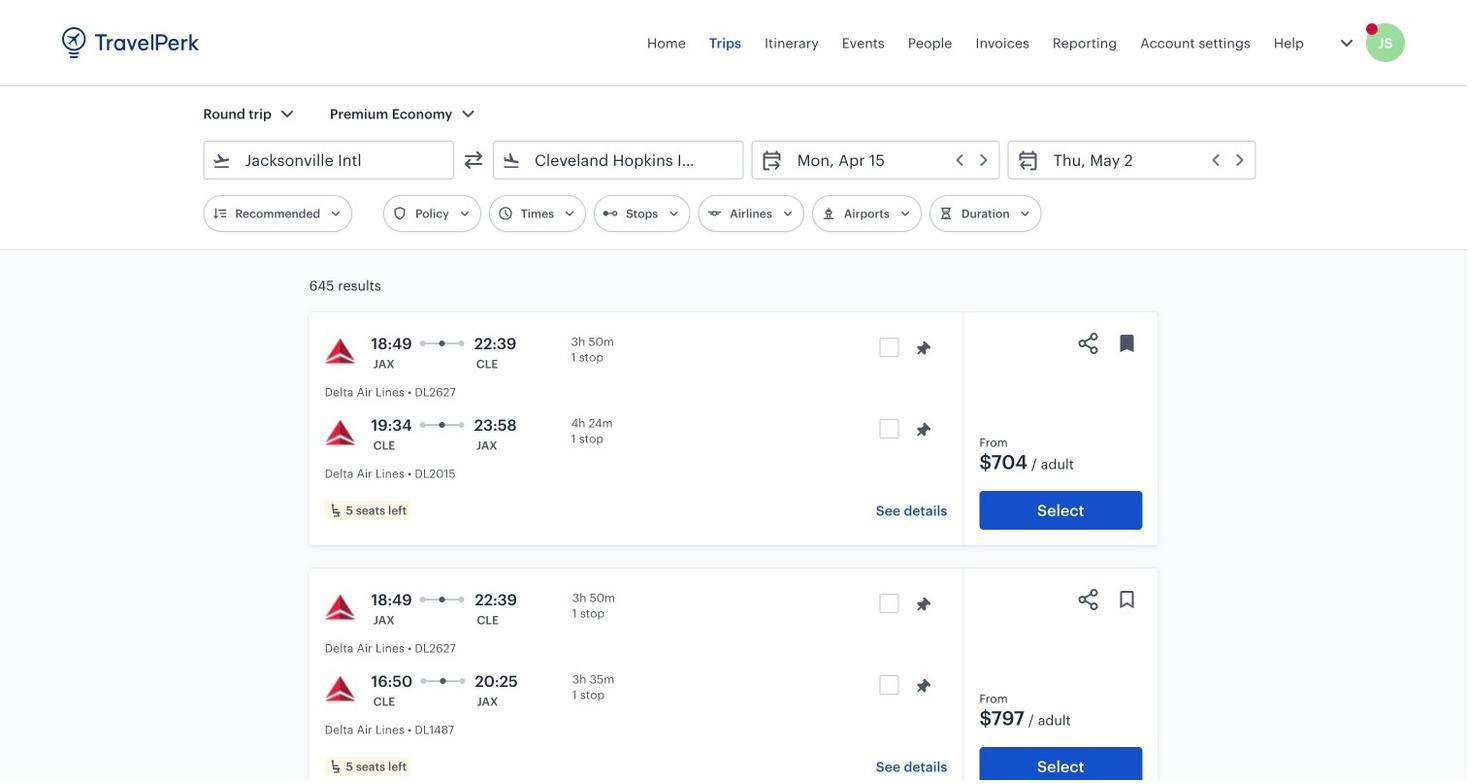 Task type: vqa. For each thing, say whether or not it's contained in the screenshot.
Add First Traveler search box
no



Task type: describe. For each thing, give the bounding box(es) containing it.
To search field
[[521, 145, 718, 176]]

1 delta air lines image from the top
[[325, 336, 356, 367]]



Task type: locate. For each thing, give the bounding box(es) containing it.
2 vertical spatial delta air lines image
[[325, 674, 356, 705]]

2 delta air lines image from the top
[[325, 417, 356, 448]]

Depart field
[[784, 145, 991, 176]]

1 vertical spatial delta air lines image
[[325, 417, 356, 448]]

delta air lines image
[[325, 592, 356, 623]]

Return field
[[1040, 145, 1248, 176]]

From search field
[[231, 145, 428, 176]]

delta air lines image
[[325, 336, 356, 367], [325, 417, 356, 448], [325, 674, 356, 705]]

0 vertical spatial delta air lines image
[[325, 336, 356, 367]]

3 delta air lines image from the top
[[325, 674, 356, 705]]



